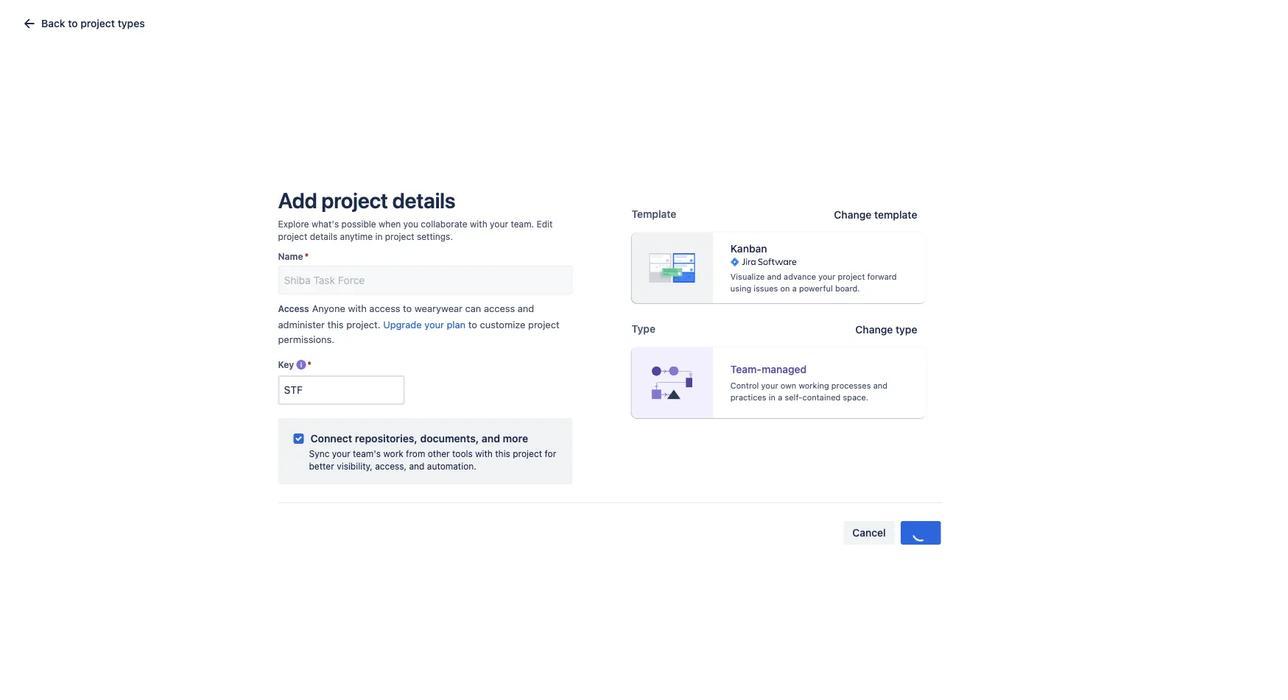 Task type: vqa. For each thing, say whether or not it's contained in the screenshot.
leftmost Added
no



Task type: locate. For each thing, give the bounding box(es) containing it.
1 horizontal spatial access
[[484, 303, 515, 314]]

automation.
[[427, 461, 476, 472]]

on
[[780, 284, 790, 293]]

primary element
[[9, 0, 986, 41]]

1 vertical spatial to
[[403, 303, 412, 314]]

* right name
[[305, 252, 309, 262]]

in down when at the top of page
[[375, 232, 383, 242]]

in
[[375, 232, 383, 242], [769, 393, 776, 402]]

with inside add project details explore what's possible when you collaborate with your team. edit project details anytime in project settings.
[[470, 219, 487, 229]]

change type button
[[847, 318, 926, 342]]

this down anyone
[[327, 319, 344, 330]]

plan
[[447, 319, 466, 330]]

1 vertical spatial change
[[856, 324, 893, 336]]

your inside team-managed control your own working processes and practices in a self-contained space.
[[761, 381, 778, 391]]

with
[[470, 219, 487, 229], [348, 303, 367, 314], [475, 449, 493, 459]]

visualize and advance your project forward using issues on a powerful board.
[[731, 272, 897, 293]]

1 vertical spatial this
[[495, 449, 510, 459]]

your down connect
[[332, 449, 350, 459]]

banner
[[0, 0, 1266, 41]]

2 vertical spatial to
[[468, 319, 477, 330]]

collaborate
[[421, 219, 467, 229]]

template
[[874, 209, 917, 221]]

1 vertical spatial in
[[769, 393, 776, 402]]

upgrade your plan link
[[383, 319, 466, 330]]

key
[[278, 360, 294, 370]]

your inside visualize and advance your project forward using issues on a powerful board.
[[818, 272, 836, 282]]

1 horizontal spatial this
[[495, 449, 510, 459]]

with right tools
[[475, 449, 493, 459]]

project up board.
[[838, 272, 865, 282]]

advance
[[784, 272, 816, 282]]

and right processes
[[873, 381, 888, 391]]

anytime
[[340, 232, 373, 242]]

and up customize
[[518, 303, 534, 314]]

your
[[490, 219, 508, 229], [818, 272, 836, 282], [424, 319, 444, 330], [761, 381, 778, 391], [332, 449, 350, 459]]

None field
[[280, 377, 403, 404]]

starred
[[252, 300, 289, 312]]

project down more
[[513, 449, 542, 459]]

practices
[[731, 393, 766, 402]]

back to project types
[[41, 17, 145, 29]]

0 vertical spatial this
[[327, 319, 344, 330]]

*
[[305, 252, 309, 262], [307, 360, 312, 370]]

details down what's
[[310, 232, 337, 242]]

change left the template
[[834, 209, 872, 221]]

add project details explore what's possible when you collaborate with your team. edit project details anytime in project settings.
[[278, 188, 553, 242]]

control
[[731, 381, 759, 391]]

visualize
[[731, 272, 765, 282]]

change
[[834, 209, 872, 221], [856, 324, 893, 336]]

0 horizontal spatial access
[[369, 303, 400, 314]]

details up you
[[392, 188, 456, 213]]

team-
[[731, 364, 762, 376]]

0 vertical spatial to
[[68, 17, 78, 29]]

jira software image
[[38, 11, 137, 29], [38, 11, 137, 29], [731, 256, 909, 268], [731, 256, 796, 268]]

add
[[278, 188, 317, 213]]

access
[[369, 303, 400, 314], [484, 303, 515, 314]]

powerful
[[799, 284, 833, 293]]

and inside team-managed control your own working processes and practices in a self-contained space.
[[873, 381, 888, 391]]

1 horizontal spatial in
[[769, 393, 776, 402]]

1 vertical spatial a
[[778, 393, 782, 402]]

access up customize
[[484, 303, 515, 314]]

1 horizontal spatial to
[[403, 303, 412, 314]]

0 horizontal spatial in
[[375, 232, 383, 242]]

to customize project permissions.
[[278, 319, 560, 345]]

0 horizontal spatial details
[[310, 232, 337, 242]]

access up upgrade
[[369, 303, 400, 314]]

2 vertical spatial with
[[475, 449, 493, 459]]

a
[[792, 284, 797, 293], [778, 393, 782, 402]]

working
[[799, 381, 829, 391]]

this down more
[[495, 449, 510, 459]]

your up powerful
[[818, 272, 836, 282]]

in inside team-managed control your own working processes and practices in a self-contained space.
[[769, 393, 776, 402]]

to up upgrade
[[403, 303, 412, 314]]

a right on
[[792, 284, 797, 293]]

project
[[80, 17, 115, 29], [321, 188, 388, 213], [278, 232, 307, 242], [385, 232, 414, 242], [838, 272, 865, 282], [528, 319, 560, 330], [513, 449, 542, 459]]

issues
[[754, 284, 778, 293]]

0 horizontal spatial a
[[778, 393, 782, 402]]

in left "self-"
[[769, 393, 776, 402]]

access
[[278, 304, 309, 314]]

0 horizontal spatial to
[[68, 17, 78, 29]]

to
[[68, 17, 78, 29], [403, 303, 412, 314], [468, 319, 477, 330]]

0 vertical spatial in
[[375, 232, 383, 242]]

this
[[327, 319, 344, 330], [495, 449, 510, 459]]

a inside visualize and advance your project forward using issues on a powerful board.
[[792, 284, 797, 293]]

with up project.
[[348, 303, 367, 314]]

explore
[[278, 219, 309, 229]]

0 vertical spatial with
[[470, 219, 487, 229]]

a left "self-"
[[778, 393, 782, 402]]

change type
[[856, 324, 917, 336]]

0 vertical spatial change
[[834, 209, 872, 221]]

0 vertical spatial *
[[305, 252, 309, 262]]

settings.
[[417, 232, 453, 242]]

project down explore at the top of the page
[[278, 232, 307, 242]]

1 horizontal spatial a
[[792, 284, 797, 293]]

0 horizontal spatial this
[[327, 319, 344, 330]]

project right customize
[[528, 319, 560, 330]]

upgrade
[[383, 319, 422, 330]]

your left own
[[761, 381, 778, 391]]

anyone
[[312, 303, 345, 314]]

1 vertical spatial with
[[348, 303, 367, 314]]

to inside button
[[68, 17, 78, 29]]

0 vertical spatial a
[[792, 284, 797, 293]]

2 access from the left
[[484, 303, 515, 314]]

details
[[392, 188, 456, 213], [310, 232, 337, 242]]

board.
[[835, 284, 860, 293]]

to right back
[[68, 17, 78, 29]]

permissions.
[[278, 334, 335, 345]]

with inside the connect repositories, documents, and more sync your team's work from other tools with this project for better visibility, access, and automation.
[[475, 449, 493, 459]]

your down wearywear
[[424, 319, 444, 330]]

and up issues
[[767, 272, 781, 282]]

template
[[632, 208, 677, 220]]

your inside the connect repositories, documents, and more sync your team's work from other tools with this project for better visibility, access, and automation.
[[332, 449, 350, 459]]

your left "team."
[[490, 219, 508, 229]]

and left more
[[482, 433, 500, 445]]

1 vertical spatial details
[[310, 232, 337, 242]]

1 horizontal spatial details
[[392, 188, 456, 213]]

with inside anyone with access to wearywear can access and administer this project.
[[348, 303, 367, 314]]

with right collaborate
[[470, 219, 487, 229]]

project left types
[[80, 17, 115, 29]]

and
[[767, 272, 781, 282], [518, 303, 534, 314], [873, 381, 888, 391], [482, 433, 500, 445], [409, 461, 425, 472]]

to inside to customize project permissions.
[[468, 319, 477, 330]]

and down from
[[409, 461, 425, 472]]

* right key
[[307, 360, 312, 370]]

to right plan
[[468, 319, 477, 330]]

2 horizontal spatial to
[[468, 319, 477, 330]]

and inside anyone with access to wearywear can access and administer this project.
[[518, 303, 534, 314]]

templates image
[[21, 15, 38, 32]]

visibility,
[[337, 461, 373, 472]]

change left the type
[[856, 324, 893, 336]]



Task type: describe. For each thing, give the bounding box(es) containing it.
work
[[383, 449, 403, 459]]

types
[[118, 17, 145, 29]]

tools
[[452, 449, 473, 459]]

name *
[[278, 252, 309, 262]]

can
[[465, 303, 481, 314]]

more
[[503, 433, 528, 445]]

better
[[309, 461, 334, 472]]

wearywear
[[415, 303, 463, 314]]

back to project types button
[[12, 12, 154, 35]]

1 access from the left
[[369, 303, 400, 314]]

back
[[41, 17, 65, 29]]

Search field
[[986, 8, 1134, 32]]

name
[[278, 252, 303, 262]]

to inside anyone with access to wearywear can access and administer this project.
[[403, 303, 412, 314]]

from
[[406, 449, 425, 459]]

repositories,
[[355, 433, 418, 445]]

for
[[545, 449, 556, 459]]

team-managed control your own working processes and practices in a self-contained space.
[[731, 364, 888, 402]]

learn more image
[[295, 359, 307, 371]]

team's
[[353, 449, 381, 459]]

change for change type
[[856, 324, 893, 336]]

own
[[781, 381, 796, 391]]

in inside add project details explore what's possible when you collaborate with your team. edit project details anytime in project settings.
[[375, 232, 383, 242]]

self-
[[785, 393, 802, 402]]

connect
[[310, 433, 352, 445]]

edit
[[537, 219, 553, 229]]

anyone with access to wearywear can access and administer this project.
[[278, 303, 534, 330]]

this inside anyone with access to wearywear can access and administer this project.
[[327, 319, 344, 330]]

cancel
[[852, 527, 886, 539]]

this inside the connect repositories, documents, and more sync your team's work from other tools with this project for better visibility, access, and automation.
[[495, 449, 510, 459]]

project inside back to project types button
[[80, 17, 115, 29]]

possible
[[341, 219, 376, 229]]

project.
[[346, 319, 381, 330]]

upgrade your plan
[[383, 319, 466, 330]]

type
[[896, 324, 917, 336]]

using
[[731, 284, 751, 293]]

documents,
[[420, 433, 479, 445]]

forward
[[867, 272, 897, 282]]

contained
[[802, 393, 841, 402]]

change for change template
[[834, 209, 872, 221]]

change template button
[[825, 203, 926, 227]]

sync
[[309, 449, 330, 459]]

Try a team name, project goal, milestone... field
[[280, 267, 571, 294]]

administer
[[278, 319, 325, 330]]

processes
[[831, 381, 871, 391]]

cancel button
[[844, 522, 895, 545]]

project inside the connect repositories, documents, and more sync your team's work from other tools with this project for better visibility, access, and automation.
[[513, 449, 542, 459]]

project inside to customize project permissions.
[[528, 319, 560, 330]]

your inside add project details explore what's possible when you collaborate with your team. edit project details anytime in project settings.
[[490, 219, 508, 229]]

team.
[[511, 219, 534, 229]]

space.
[[843, 393, 869, 402]]

and inside visualize and advance your project forward using issues on a powerful board.
[[767, 272, 781, 282]]

kanban
[[731, 243, 767, 255]]

connect repositories, documents, and more sync your team's work from other tools with this project for better visibility, access, and automation.
[[309, 433, 556, 472]]

managed
[[762, 364, 807, 376]]

type
[[632, 323, 656, 335]]

when
[[379, 219, 401, 229]]

customize
[[480, 319, 526, 330]]

project inside visualize and advance your project forward using issues on a powerful board.
[[838, 272, 865, 282]]

a inside team-managed control your own working processes and practices in a self-contained space.
[[778, 393, 782, 402]]

you
[[403, 219, 418, 229]]

1 vertical spatial *
[[307, 360, 312, 370]]

what's
[[312, 219, 339, 229]]

project down when at the top of page
[[385, 232, 414, 242]]

other
[[428, 449, 450, 459]]

change template
[[834, 209, 917, 221]]

access,
[[375, 461, 407, 472]]

0 vertical spatial details
[[392, 188, 456, 213]]

project up possible
[[321, 188, 388, 213]]



